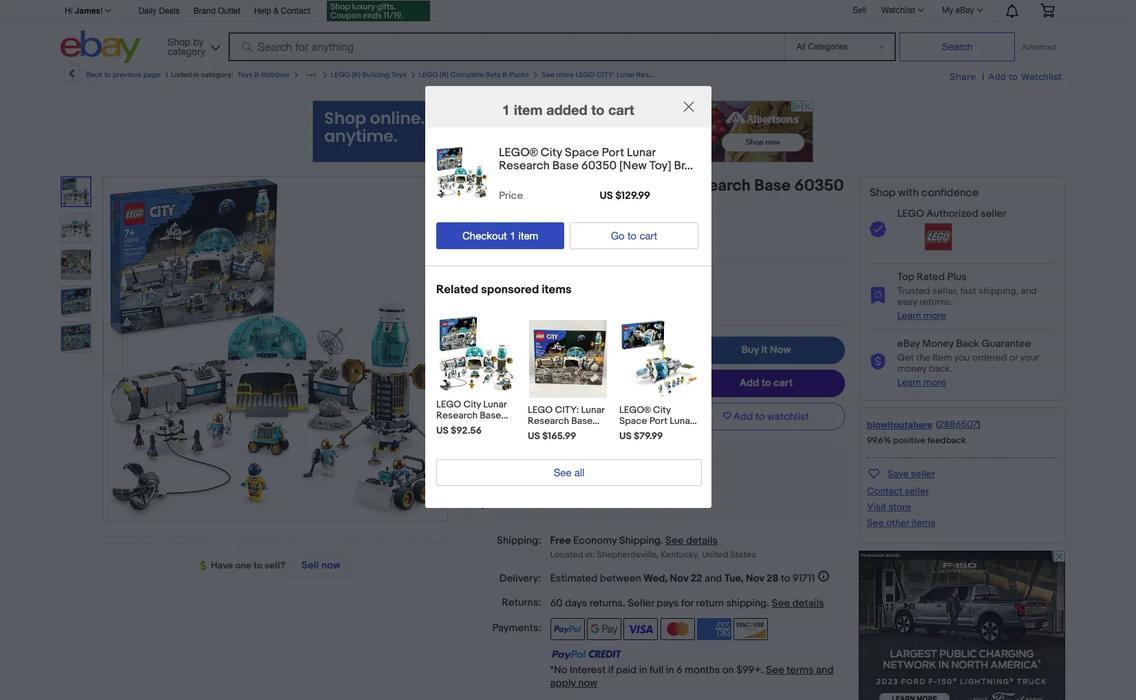 Task type: vqa. For each thing, say whether or not it's contained in the screenshot.
Fits
no



Task type: locate. For each thing, give the bounding box(es) containing it.
0 vertical spatial shipping
[[587, 459, 625, 471]]

back to previous page link
[[63, 65, 161, 87]]

one
[[235, 560, 252, 571]]

1 horizontal spatial 22
[[691, 572, 703, 585]]

brick inside lego® city space port lunar space station 60349 [new toy] brick
[[619, 448, 641, 460]]

0 vertical spatial us $129.99
[[600, 189, 650, 202]]

1 horizontal spatial save
[[888, 468, 909, 480]]

99.6%
[[867, 435, 892, 446]]

1 vertical spatial contact
[[867, 485, 903, 497]]

full
[[636, 393, 651, 406], [650, 664, 664, 677]]

lunar up 1 item added to cart
[[617, 70, 635, 79]]

learn more link for rated
[[898, 310, 947, 321]]

0 horizontal spatial &
[[254, 70, 260, 79]]

research inside lego city: lunar research base (60350)
[[528, 415, 569, 426]]

22 left people
[[581, 495, 591, 507]]

(r) for complete
[[440, 70, 449, 79]]

0 vertical spatial returns.
[[920, 296, 953, 308]]

interest down paypal credit image
[[570, 664, 606, 677]]

for
[[483, 432, 495, 443], [681, 597, 694, 610]]

lego left complete
[[419, 70, 438, 79]]

have one to sell?
[[211, 560, 286, 571]]

with right shop
[[899, 187, 919, 200]]

interest inside no interest if paid in full in 6 mo on $99+ with paypal credit*
[[557, 393, 593, 406]]

| right share button
[[983, 71, 985, 83]]

learn more link
[[898, 310, 947, 321], [898, 377, 947, 388]]

visa image
[[624, 619, 658, 641]]

1 toys from the left
[[238, 70, 253, 79]]

to inside 'share | add to watchlist'
[[1009, 71, 1018, 82]]

1 vertical spatial with
[[599, 406, 618, 419]]

lunar inside the lego® city space port lunar research base 60350 [new toy] br...
[[627, 146, 656, 159]]

see down visit
[[867, 517, 885, 529]]

1 vertical spatial watchlist
[[1022, 71, 1062, 82]]

lego®
[[499, 146, 538, 159], [460, 176, 513, 196], [514, 220, 548, 233], [619, 404, 651, 415]]

1 learn more link from the top
[[898, 310, 947, 321]]

full for months
[[650, 664, 664, 677]]

city for lego® city space port lunar space station 60349 [new toy] brick
[[653, 404, 671, 415]]

if inside no interest if paid in full in 6 mo on $99+ with paypal credit*
[[595, 393, 601, 406]]

1 vertical spatial plus
[[490, 443, 508, 454]]

city
[[540, 146, 562, 159], [517, 176, 547, 196], [463, 398, 481, 410], [653, 404, 671, 415]]

with details__icon image left people
[[476, 493, 489, 509]]

seller for save seller
[[911, 468, 935, 480]]

1 horizontal spatial the
[[917, 352, 931, 363]]

seller
[[981, 207, 1007, 220], [911, 468, 935, 480], [905, 485, 929, 497]]

0 vertical spatial toy]
[[649, 159, 671, 173]]

br...
[[674, 159, 693, 173]]

authorized
[[927, 207, 979, 220], [460, 220, 512, 233]]

port inside the lego® city space port lunar research base 60350 [new toy] br...
[[602, 146, 624, 159]]

in right listed
[[193, 70, 199, 79]]

kentucky,
[[661, 550, 700, 561]]

2 vertical spatial add
[[734, 410, 754, 423]]

2 horizontal spatial 60350
[[795, 176, 844, 196]]

city up outer at the bottom left of page
[[463, 398, 481, 410]]

city inside lego® city space port lunar space station 60349 [new toy] brick
[[653, 404, 671, 415]]

1 vertical spatial [new
[[460, 196, 498, 215]]

interest for no
[[557, 393, 593, 406]]

space down paypal on the right bottom of the page
[[619, 426, 647, 438]]

sell inside account "navigation"
[[853, 5, 867, 15]]

lego left the 'building'
[[331, 70, 350, 79]]

base inside lego® city space port lunar research base 60350 [new toy] brick authorized lego® seller, ships from the usa
[[755, 176, 791, 196]]

1 right checkout
[[510, 229, 515, 241]]

1 horizontal spatial 6
[[677, 664, 683, 677]]

seller for contact seller visit store see other items
[[905, 485, 929, 497]]

& left "hobbies"
[[254, 70, 260, 79]]

1 vertical spatial ebay
[[898, 337, 921, 350]]

lunar inside lego city: lunar research base (60350)
[[581, 404, 604, 415]]

city inside the lego® city space port lunar research base 60350 [new toy] br...
[[540, 146, 562, 159]]

1 vertical spatial for
[[681, 597, 694, 610]]

city inside lego city lunar research base 60350 outer space toy for kids ages 7 plus
[[463, 398, 481, 410]]

toy] for lego® city space port lunar research base 60350 [new toy] brick authorized lego® seller, ships from the usa
[[502, 196, 532, 215]]

0 horizontal spatial authorized
[[460, 220, 512, 233]]

1 vertical spatial shipping
[[727, 597, 767, 610]]

research for lego® city space port lunar research base 60350 [new toy] br...
[[499, 159, 550, 173]]

learn down the money
[[898, 377, 922, 388]]

0 horizontal spatial city:
[[555, 404, 579, 415]]

1 vertical spatial brick
[[619, 448, 641, 460]]

all
[[574, 466, 584, 478]]

with
[[899, 187, 919, 200], [599, 406, 618, 419]]

space inside the lego® city space port lunar research base 60350 [new toy] br...
[[565, 146, 599, 159]]

. down 28
[[767, 597, 770, 610]]

lego for lego (r) building toys
[[331, 70, 350, 79]]

save seller
[[888, 468, 935, 480]]

mo
[[541, 406, 556, 419]]

$129.99 up from
[[615, 189, 650, 202]]

google pay image
[[587, 619, 622, 641]]

(60350)
[[688, 70, 714, 79], [528, 426, 562, 438]]

2 (r) from the left
[[440, 70, 449, 79]]

now right "apply"
[[578, 677, 598, 690]]

0 horizontal spatial sell
[[302, 559, 319, 572]]

cart down now at right
[[774, 377, 793, 390]]

see inside the 1 item added to cart document
[[554, 466, 571, 478]]

item inside ebay money back guarantee get the item you ordered or your money back. learn more
[[933, 352, 952, 363]]

1 vertical spatial us $129.99
[[541, 337, 628, 358]]

back
[[86, 70, 103, 79], [957, 337, 980, 350]]

1 horizontal spatial details
[[793, 597, 825, 610]]

add down buy
[[740, 377, 760, 390]]

brick inside lego® city space port lunar research base 60350 [new toy] brick authorized lego® seller, ships from the usa
[[536, 196, 574, 215]]

lego® for lego® city space port lunar research base 60350 [new toy] brick authorized lego® seller, ships from the usa
[[460, 176, 513, 196]]

positive
[[894, 435, 926, 446]]

lego logo image
[[898, 222, 980, 251]]

listed
[[171, 70, 192, 79]]

discover image
[[734, 619, 769, 641]]

american express image
[[697, 619, 732, 641]]

toys
[[238, 70, 253, 79], [391, 70, 407, 79]]

full for mo
[[636, 393, 651, 406]]

interest for *no
[[570, 664, 606, 677]]

toy] for lego® city space port lunar space station 60349 [new toy] brick
[[674, 437, 692, 449]]

lego city lunar research base 60350 outer space toy for kids ages 7 plus
[[436, 398, 508, 454]]

tue,
[[725, 572, 744, 585]]

for inside lego city lunar research base 60350 outer space toy for kids ages 7 plus
[[483, 432, 495, 443]]

if for no
[[595, 393, 601, 406]]

last item available
[[473, 240, 555, 251]]

0 horizontal spatial on
[[558, 406, 570, 419]]

toy] for lego® city space port lunar research base 60350 [new toy] br...
[[649, 159, 671, 173]]

contact inside contact seller visit store see other items
[[867, 485, 903, 497]]

[new inside the lego® city space port lunar research base 60350 [new toy] br...
[[619, 159, 647, 173]]

learn inside top rated plus trusted seller, fast shipping, and easy returns. learn more
[[898, 310, 922, 321]]

top
[[898, 271, 915, 284]]

1 vertical spatial toy]
[[502, 196, 532, 215]]

base for see more lego city: lunar research base (60350)
[[670, 70, 686, 79]]

0 horizontal spatial 6
[[663, 393, 669, 406]]

1 horizontal spatial sell
[[853, 5, 867, 15]]

with details__icon image left easy
[[870, 286, 887, 304]]

item right last
[[494, 240, 513, 251]]

space left toy
[[436, 432, 464, 443]]

1 horizontal spatial see details link
[[772, 597, 825, 610]]

now
[[322, 559, 341, 572], [578, 677, 598, 690]]

easy
[[898, 296, 918, 308]]

to left watchlist
[[756, 410, 765, 423]]

add to cart
[[740, 377, 793, 390]]

lego inside lego city lunar research base 60350 outer space toy for kids ages 7 plus
[[436, 398, 461, 410]]

outer
[[467, 420, 492, 432]]

items inside contact seller visit store see other items
[[912, 517, 936, 529]]

ebay inside ebay money back guarantee get the item you ordered or your money back. learn more
[[898, 337, 921, 350]]

1 vertical spatial seller
[[911, 468, 935, 480]]

contact right help
[[281, 6, 311, 16]]

add inside 'share | add to watchlist'
[[989, 71, 1006, 82]]

1 vertical spatial (60350)
[[528, 426, 562, 438]]

lego® city space port lunar research base 60350 [new toy] brick - picture 1 of 5 image
[[105, 177, 446, 521]]

with details__icon image for lego authorized seller
[[870, 221, 887, 239]]

1 horizontal spatial returns.
[[920, 296, 953, 308]]

sell?
[[265, 560, 286, 571]]

visit
[[867, 501, 887, 513]]

lego® city space port lunar space station 60349 [new toy] brick
[[619, 404, 693, 460]]

contact seller visit store see other items
[[867, 485, 936, 529]]

cart right from
[[640, 229, 657, 241]]

my ebay
[[943, 6, 975, 15]]

lego for lego authorized seller
[[898, 207, 925, 220]]

full inside no interest if paid in full in 6 mo on $99+ with paypal credit*
[[636, 393, 651, 406]]

paid for mo
[[603, 393, 624, 406]]

if for *no
[[609, 664, 614, 677]]

learn down easy
[[898, 310, 922, 321]]

0 vertical spatial learn more link
[[898, 310, 947, 321]]

0 horizontal spatial now
[[322, 559, 341, 572]]

paid down "(6%"
[[603, 393, 624, 406]]

feedback
[[928, 435, 967, 446]]

research for see more lego city: lunar research base (60350)
[[636, 70, 668, 79]]

more inside ebay money back guarantee get the item you ordered or your money back. learn more
[[924, 377, 947, 388]]

lunar for lego® city space port lunar space station 60349 [new toy] brick
[[670, 415, 693, 426]]

item
[[514, 101, 543, 117], [518, 229, 538, 241], [494, 240, 513, 251], [933, 352, 952, 363]]

see all
[[554, 466, 584, 478]]

& inside account "navigation"
[[274, 6, 279, 16]]

0 vertical spatial if
[[595, 393, 601, 406]]

0 vertical spatial see details link
[[666, 534, 718, 547]]

space inside lego city lunar research base 60350 outer space toy for kids ages 7 plus
[[436, 432, 464, 443]]

2 vertical spatial seller
[[905, 485, 929, 497]]

base inside the lego® city space port lunar research base 60350 [new toy] br...
[[552, 159, 579, 173]]

with details__icon image for top rated plus
[[870, 286, 887, 304]]

details down 91711 on the bottom right
[[793, 597, 825, 610]]

for right pays at the right
[[681, 597, 694, 610]]

1 vertical spatial city:
[[555, 404, 579, 415]]

6 inside no interest if paid in full in 6 mo on $99+ with paypal credit*
[[663, 393, 669, 406]]

0 vertical spatial interest
[[557, 393, 593, 406]]

[new inside lego® city space port lunar space station 60349 [new toy] brick
[[650, 437, 672, 449]]

seller,
[[933, 285, 959, 297]]

Quantity: text field
[[550, 289, 581, 312]]

add to watchlist link
[[989, 70, 1062, 83]]

research inside the lego® city space port lunar research base 60350 [new toy] br...
[[499, 159, 550, 173]]

60350 inside the lego® city space port lunar research base 60350 [new toy] br...
[[581, 159, 617, 173]]

0 horizontal spatial |
[[166, 70, 168, 79]]

1 horizontal spatial nov
[[746, 572, 765, 585]]

see inside contact seller visit store see other items
[[867, 517, 885, 529]]

2 nov from the left
[[746, 572, 765, 585]]

and right the shipping,
[[1021, 285, 1037, 297]]

nov right wed,
[[670, 572, 689, 585]]

2 learn more link from the top
[[898, 377, 947, 388]]

plus inside top rated plus trusted seller, fast shipping, and easy returns. learn more
[[948, 271, 967, 284]]

lego (r) building toys link
[[331, 70, 407, 79]]

lunar inside lego® city space port lunar research base 60350 [new toy] brick authorized lego® seller, ships from the usa
[[637, 176, 677, 196]]

(r) left complete
[[440, 70, 449, 79]]

toy] inside the lego® city space port lunar research base 60350 [new toy] br...
[[649, 159, 671, 173]]

lego® for lego® city space port lunar space station 60349 [new toy] brick
[[619, 404, 651, 415]]

port inside lego® city space port lunar space station 60349 [new toy] brick
[[649, 415, 668, 426]]

paid down visa image
[[616, 664, 637, 677]]

1 horizontal spatial with
[[899, 187, 919, 200]]

0 vertical spatial 22
[[581, 495, 591, 507]]

see
[[542, 70, 555, 79], [554, 466, 571, 478], [867, 517, 885, 529], [666, 534, 684, 547], [772, 597, 791, 610], [766, 664, 785, 677]]

add to watchlist
[[734, 410, 810, 423]]

save
[[541, 373, 564, 386], [888, 468, 909, 480]]

with details__icon image for people want this.
[[476, 493, 489, 509]]

the inside lego® city space port lunar research base 60350 [new toy] brick authorized lego® seller, ships from the usa
[[633, 220, 648, 233]]

1 vertical spatial back
[[957, 337, 980, 350]]

help & contact
[[254, 6, 311, 16]]

category:
[[201, 70, 233, 79]]

lego® up checkout
[[460, 176, 513, 196]]

1 horizontal spatial advertisement region
[[859, 551, 1066, 700]]

interest right the no
[[557, 393, 593, 406]]

city up checkout 1 item link
[[517, 176, 547, 196]]

0 horizontal spatial returns.
[[645, 459, 678, 471]]

city for lego® city space port lunar research base 60350 [new toy] br...
[[540, 146, 562, 159]]

2 vertical spatial toy]
[[674, 437, 692, 449]]

lunar down br... on the right of page
[[637, 176, 677, 196]]

the inside ebay money back guarantee get the item you ordered or your money back. learn more
[[917, 352, 931, 363]]

account navigation
[[61, 0, 1066, 23]]

2886507
[[939, 419, 978, 430]]

the left usa at the top right of page
[[633, 220, 648, 233]]

toy] inside lego® city space port lunar research base 60350 [new toy] brick authorized lego® seller, ships from the usa
[[502, 196, 532, 215]]

1 learn from the top
[[898, 310, 922, 321]]

lego® inside the lego® city space port lunar research base 60350 [new toy] br...
[[499, 146, 538, 159]]

60350
[[581, 159, 617, 173], [795, 176, 844, 196], [436, 420, 465, 432]]

us left $79.99
[[619, 430, 632, 441]]

)
[[978, 419, 981, 430]]

visit store link
[[867, 501, 912, 513]]

returns. down $79.99
[[645, 459, 678, 471]]

station
[[649, 426, 680, 438]]

1 horizontal spatial if
[[609, 664, 614, 677]]

free up located
[[550, 534, 571, 547]]

6 up station
[[663, 393, 669, 406]]

see details link
[[666, 534, 718, 547], [772, 597, 825, 610]]

advanced link
[[1016, 33, 1064, 61]]

dollar sign image
[[200, 561, 211, 572]]

1 horizontal spatial [new
[[619, 159, 647, 173]]

base
[[670, 70, 686, 79], [552, 159, 579, 173], [755, 176, 791, 196], [480, 409, 501, 421], [571, 415, 593, 426]]

none submit inside banner
[[900, 32, 1016, 61]]

with details__icon image
[[870, 221, 887, 239], [870, 286, 887, 304], [870, 353, 887, 370], [476, 458, 489, 472], [476, 493, 489, 509]]

related sponsored items
[[436, 282, 572, 296]]

0 horizontal spatial for
[[483, 432, 495, 443]]

$129.99 inside the 1 item added to cart document
[[615, 189, 650, 202]]

plus
[[948, 271, 967, 284], [490, 443, 508, 454]]

0 vertical spatial port
[[602, 146, 624, 159]]

lego inside lego city: lunar research base (60350)
[[528, 404, 553, 415]]

[new up lego® city space port lunar research base 60350 [new toy] brick authorized lego® seller, ships from the usa
[[619, 159, 647, 173]]

toy]
[[649, 159, 671, 173], [502, 196, 532, 215], [674, 437, 692, 449]]

2 horizontal spatial [new
[[650, 437, 672, 449]]

add right share
[[989, 71, 1006, 82]]

between
[[600, 572, 642, 585]]

ebay up get
[[898, 337, 921, 350]]

2 horizontal spatial cart
[[774, 377, 793, 390]]

to inside button
[[756, 410, 765, 423]]

1 (r) from the left
[[352, 70, 361, 79]]

and inside see terms and apply now
[[817, 664, 834, 677]]

plus up fast at right top
[[948, 271, 967, 284]]

learn more link for money
[[898, 377, 947, 388]]

1 nov from the left
[[670, 572, 689, 585]]

toy
[[466, 432, 481, 443]]

now right sell?
[[322, 559, 341, 572]]

contact inside account "navigation"
[[281, 6, 311, 16]]

paypal credit image
[[550, 649, 622, 660]]

to right one
[[254, 560, 263, 571]]

seller inside contact seller visit store see other items
[[905, 485, 929, 497]]

1 horizontal spatial on
[[723, 664, 734, 677]]

0 horizontal spatial watchlist
[[882, 6, 916, 15]]

master card image
[[661, 619, 695, 641]]

in down off)
[[626, 393, 634, 406]]

[new for lego® city space port lunar research base 60350 [new toy] brick authorized lego® seller, ships from the usa
[[460, 196, 498, 215]]

0 vertical spatial city:
[[597, 70, 615, 79]]

(60350) inside lego city: lunar research base (60350)
[[528, 426, 562, 438]]

in left months
[[666, 664, 674, 677]]

shop
[[870, 187, 896, 200]]

60350 inside lego® city space port lunar research base 60350 [new toy] brick authorized lego® seller, ships from the usa
[[795, 176, 844, 196]]

banner
[[61, 0, 1066, 67]]

$79.99
[[634, 430, 663, 441]]

save inside save seller button
[[888, 468, 909, 480]]

watchlist link
[[874, 2, 931, 19]]

toys right category:
[[238, 70, 253, 79]]

lego for lego city lunar research base 60350 outer space toy for kids ages 7 plus
[[436, 398, 461, 410]]

advertisement region
[[313, 101, 814, 162], [859, 551, 1066, 700]]

lunar inside lego® city space port lunar space station 60349 [new toy] brick
[[670, 415, 693, 426]]

lunar for lego® city space port lunar research base 60350 [new toy] br...
[[627, 146, 656, 159]]

0 horizontal spatial 60350
[[436, 420, 465, 432]]

| listed in category:
[[166, 70, 233, 79]]

0 vertical spatial watchlist
[[882, 6, 916, 15]]

to right go
[[627, 229, 637, 241]]

& right sets
[[503, 70, 508, 79]]

base inside lego city lunar research base 60350 outer space toy for kids ages 7 plus
[[480, 409, 501, 421]]

1 horizontal spatial (r)
[[440, 70, 449, 79]]

0 vertical spatial (60350)
[[688, 70, 714, 79]]

0 vertical spatial 60350
[[581, 159, 617, 173]]

ships
[[582, 220, 607, 233]]

space
[[565, 146, 599, 159], [551, 176, 598, 196], [619, 415, 647, 426], [619, 426, 647, 438], [436, 432, 464, 443]]

1 vertical spatial if
[[609, 664, 614, 677]]

watchlist inside account "navigation"
[[882, 6, 916, 15]]

item down the 'money'
[[933, 352, 952, 363]]

with right $99+
[[599, 406, 618, 419]]

sets
[[486, 70, 501, 79]]

and inside top rated plus trusted seller, fast shipping, and easy returns. learn more
[[1021, 285, 1037, 297]]

city up station
[[653, 404, 671, 415]]

see details link down 91711 on the bottom right
[[772, 597, 825, 610]]

(r) left the 'building'
[[352, 70, 361, 79]]

0 horizontal spatial 22
[[581, 495, 591, 507]]

brick up seller,
[[536, 196, 574, 215]]

for right toy
[[483, 432, 495, 443]]

lego down shop with confidence
[[898, 207, 925, 220]]

and left tue,
[[705, 572, 722, 585]]

city for lego® city space port lunar research base 60350 [new toy] brick authorized lego® seller, ships from the usa
[[517, 176, 547, 196]]

0 horizontal spatial advertisement region
[[313, 101, 814, 162]]

add inside button
[[734, 410, 754, 423]]

on for mo
[[558, 406, 570, 419]]

back left previous
[[86, 70, 103, 79]]

0 vertical spatial for
[[483, 432, 495, 443]]

60350 up the ships
[[581, 159, 617, 173]]

more down 'back.'
[[924, 377, 947, 388]]

sell for sell
[[853, 5, 867, 15]]

more down the seller,
[[924, 310, 947, 321]]

breathe
[[504, 459, 539, 471]]

1 horizontal spatial now
[[578, 677, 598, 690]]

1 horizontal spatial (60350)
[[688, 70, 714, 79]]

items right quantity:
[[542, 282, 572, 296]]

if down $8.99 in the right of the page
[[595, 393, 601, 406]]

with details__icon image down shop
[[870, 221, 887, 239]]

brand
[[193, 6, 216, 16]]

advanced
[[1023, 43, 1057, 51]]

0 horizontal spatial toys
[[238, 70, 253, 79]]

1 horizontal spatial authorized
[[927, 207, 979, 220]]

off)
[[630, 373, 646, 386]]

city: up credit*
[[555, 404, 579, 415]]

brick for research
[[536, 196, 574, 215]]

us $92.56
[[436, 424, 482, 436]]

packs
[[510, 70, 529, 79]]

research inside lego® city space port lunar research base 60350 [new toy] brick authorized lego® seller, ships from the usa
[[681, 176, 751, 196]]

condition:
[[492, 270, 542, 283]]

1 vertical spatial add
[[740, 377, 760, 390]]

item left seller,
[[518, 229, 538, 241]]

1 vertical spatial details
[[793, 597, 825, 610]]

None submit
[[900, 32, 1016, 61]]

learn
[[898, 310, 922, 321], [898, 377, 922, 388]]

base inside lego city: lunar research base (60350)
[[571, 415, 593, 426]]

with details__icon image left get
[[870, 353, 887, 370]]

0 vertical spatial plus
[[948, 271, 967, 284]]

&
[[274, 6, 279, 16], [254, 70, 260, 79], [503, 70, 508, 79]]

lunar up outer at the bottom left of page
[[483, 398, 506, 410]]

available
[[515, 240, 555, 251]]

the right get
[[917, 352, 931, 363]]

seller inside button
[[911, 468, 935, 480]]

0 horizontal spatial plus
[[490, 443, 508, 454]]

0 vertical spatial add
[[989, 71, 1006, 82]]

lunar for see more lego city: lunar research base (60350)
[[617, 70, 635, 79]]

0 vertical spatial ebay
[[956, 6, 975, 15]]

breathe easy. free shipping and returns.
[[504, 459, 678, 471]]

1 vertical spatial on
[[723, 664, 734, 677]]

[new right 60349
[[650, 437, 672, 449]]

and right terms
[[817, 664, 834, 677]]

7
[[482, 443, 488, 454]]

see inside see terms and apply now
[[766, 664, 785, 677]]

lego® inside lego® city space port lunar space station 60349 [new toy] brick
[[619, 404, 651, 415]]

. up the 'located in: shepherdsville, kentucky, united states' in the bottom of the page
[[661, 534, 663, 547]]

1 vertical spatial save
[[888, 468, 909, 480]]

lego® city space port lunar research base 60350 [new toy] brick image
[[436, 146, 488, 199]]

contact up "visit store" link
[[867, 485, 903, 497]]

cart
[[608, 101, 634, 117], [640, 229, 657, 241], [774, 377, 793, 390]]

0 horizontal spatial (60350)
[[528, 426, 562, 438]]

see left terms
[[766, 664, 785, 677]]

lunar down 'save us $8.99 (6% off)'
[[581, 404, 604, 415]]

port for lego® city space port lunar research base 60350 [new toy] br...
[[602, 146, 624, 159]]

1 horizontal spatial |
[[983, 71, 985, 83]]

items
[[542, 282, 572, 296], [912, 517, 936, 529]]

0 vertical spatial brick
[[536, 196, 574, 215]]

see left all
[[554, 466, 571, 478]]

back up you
[[957, 337, 980, 350]]

research inside lego city lunar research base 60350 outer space toy for kids ages 7 plus
[[436, 409, 477, 421]]

save seller button
[[867, 465, 935, 481]]

port for lego® city space port lunar space station 60349 [new toy] brick
[[649, 415, 668, 426]]

see more lego city: lunar research base (60350) link
[[542, 70, 714, 79]]

blowitoutahere link
[[867, 419, 933, 431]]

lego® up us $79.99
[[619, 404, 651, 415]]

full down off)
[[636, 393, 651, 406]]

space inside lego® city space port lunar research base 60350 [new toy] brick authorized lego® seller, ships from the usa
[[551, 176, 598, 196]]

port inside lego® city space port lunar research base 60350 [new toy] brick authorized lego® seller, ships from the usa
[[602, 176, 633, 196]]

toy] inside lego® city space port lunar space station 60349 [new toy] brick
[[674, 437, 692, 449]]

with details__icon image for breathe easy.
[[476, 458, 489, 472]]

back inside ebay money back guarantee get the item you ordered or your money back. learn more
[[957, 337, 980, 350]]

1 this. from the left
[[560, 495, 578, 507]]

city down added at top
[[540, 146, 562, 159]]

cart for go
[[640, 229, 657, 241]]

plus right the 7
[[490, 443, 508, 454]]

0 horizontal spatial brick
[[536, 196, 574, 215]]

shipping up discover image
[[727, 597, 767, 610]]

add for add to watchlist
[[734, 410, 754, 423]]

save for save seller
[[888, 468, 909, 480]]

1 vertical spatial learn
[[898, 377, 922, 388]]

0 horizontal spatial toy]
[[502, 196, 532, 215]]

60350 up kids
[[436, 420, 465, 432]]

sell left watchlist link at the right
[[853, 5, 867, 15]]

city for lego city lunar research base 60350 outer space toy for kids ages 7 plus
[[463, 398, 481, 410]]

(
[[937, 419, 939, 430]]

lego® city space port lunar research base 60350 [new toy] br...
[[499, 146, 693, 173]]

estimated
[[550, 572, 598, 585]]

terms
[[787, 664, 814, 677]]

[new inside lego® city space port lunar research base 60350 [new toy] brick authorized lego® seller, ships from the usa
[[460, 196, 498, 215]]

paid inside no interest if paid in full in 6 mo on $99+ with paypal credit*
[[603, 393, 624, 406]]

2 learn from the top
[[898, 377, 922, 388]]

add for add to cart
[[740, 377, 760, 390]]

space for lego® city space port lunar space station 60349 [new toy] brick
[[619, 415, 647, 426]]

on for months
[[723, 664, 734, 677]]

1 horizontal spatial 60350
[[581, 159, 617, 173]]

$129.99 up list price us $138.98 at bottom
[[568, 337, 628, 358]]

1 horizontal spatial ebay
[[956, 6, 975, 15]]

save up contact seller link
[[888, 468, 909, 480]]

0 horizontal spatial see details link
[[666, 534, 718, 547]]

authorized down confidence
[[927, 207, 979, 220]]

0 horizontal spatial ebay
[[898, 337, 921, 350]]

more up added at top
[[557, 70, 574, 79]]

full down visa image
[[650, 664, 664, 677]]

on inside no interest if paid in full in 6 mo on $99+ with paypal credit*
[[558, 406, 570, 419]]

1 vertical spatial full
[[650, 664, 664, 677]]

nov left 28
[[746, 572, 765, 585]]

city inside lego® city space port lunar research base 60350 [new toy] brick authorized lego® seller, ships from the usa
[[517, 176, 547, 196]]

authorized up last
[[460, 220, 512, 233]]

1 horizontal spatial brick
[[619, 448, 641, 460]]

0 vertical spatial on
[[558, 406, 570, 419]]



Task type: describe. For each thing, give the bounding box(es) containing it.
see terms and apply now
[[550, 664, 834, 690]]

lego (r) building toys
[[331, 70, 407, 79]]

store
[[889, 501, 912, 513]]

daily deals
[[139, 6, 180, 16]]

us $129.99 inside the 1 item added to cart document
[[600, 189, 650, 202]]

port for lego® city space port lunar research base 60350 [new toy] brick authorized lego® seller, ships from the usa
[[602, 176, 633, 196]]

6 for no interest if paid in full in 6 mo on $99+ with paypal credit*
[[663, 393, 669, 406]]

city: inside lego city: lunar research base (60350)
[[555, 404, 579, 415]]

shipping
[[619, 534, 661, 547]]

to down buy it now link
[[762, 377, 772, 390]]

1 horizontal spatial for
[[681, 597, 694, 610]]

lego up 1 item added to cart
[[576, 70, 595, 79]]

are
[[627, 495, 641, 507]]

brand outlet link
[[193, 4, 240, 19]]

you
[[955, 352, 970, 363]]

checkout 1 item
[[462, 229, 538, 241]]

located
[[550, 550, 584, 561]]

it
[[762, 344, 768, 357]]

0 horizontal spatial back
[[86, 70, 103, 79]]

wed,
[[644, 572, 668, 585]]

picture 3 of 5 image
[[61, 250, 91, 280]]

2 this. from the left
[[684, 495, 703, 507]]

space for lego® city space port lunar research base 60350 [new toy] brick authorized lego® seller, ships from the usa
[[551, 176, 598, 196]]

outlet
[[218, 6, 240, 16]]

2886507 link
[[939, 419, 978, 430]]

lego for lego city: lunar research base (60350)
[[528, 404, 553, 415]]

0 horizontal spatial shipping
[[587, 459, 625, 471]]

back to previous page
[[86, 70, 161, 79]]

in down visa image
[[639, 664, 648, 677]]

rated
[[917, 271, 945, 284]]

1 item added to cart
[[502, 101, 634, 117]]

shop with confidence
[[870, 187, 979, 200]]

1 item added to cart dialog
[[0, 0, 1137, 700]]

people want this. 22 people are watching this.
[[504, 495, 703, 507]]

0 vertical spatial seller
[[981, 207, 1007, 220]]

& for contact
[[274, 6, 279, 16]]

kids
[[436, 443, 455, 454]]

daily deals link
[[139, 4, 180, 19]]

brick for space
[[619, 448, 641, 460]]

items inside the 1 item added to cart document
[[542, 282, 572, 296]]

plus inside lego city lunar research base 60350 outer space toy for kids ages 7 plus
[[490, 443, 508, 454]]

learn inside ebay money back guarantee get the item you ordered or your money back. learn more
[[898, 377, 922, 388]]

no
[[541, 393, 554, 406]]

return
[[696, 597, 724, 610]]

$99+
[[572, 406, 597, 419]]

save for save us $8.99 (6% off)
[[541, 373, 564, 386]]

1 item added to cart document
[[425, 86, 712, 507]]

trusted
[[898, 285, 931, 297]]

deals
[[159, 6, 180, 16]]

research for lego® city space port lunar research base 60350 [new toy] brick authorized lego® seller, ships from the usa
[[681, 176, 751, 196]]

us up the ships
[[600, 189, 613, 202]]

item down packs
[[514, 101, 543, 117]]

1 vertical spatial free
[[550, 534, 571, 547]]

[new for lego® city space port lunar research base 60350 [new toy] br...
[[619, 159, 647, 173]]

paypal image
[[550, 619, 585, 641]]

lego (r) complete sets & packs link
[[419, 70, 529, 79]]

watchlist inside 'share | add to watchlist'
[[1022, 71, 1062, 82]]

more inside top rated plus trusted seller, fast shipping, and easy returns. learn more
[[924, 310, 947, 321]]

usa
[[651, 220, 671, 233]]

people
[[593, 495, 625, 507]]

delivery:
[[500, 572, 542, 585]]

building
[[362, 70, 390, 79]]

2 horizontal spatial .
[[767, 597, 770, 610]]

confidence
[[922, 187, 979, 200]]

lego® up available
[[514, 220, 548, 233]]

lego® for lego® city space port lunar research base 60350 [new toy] br...
[[499, 146, 538, 159]]

60350 for brick
[[795, 176, 844, 196]]

seller,
[[551, 220, 579, 233]]

related
[[436, 282, 478, 296]]

see up the kentucky,
[[666, 534, 684, 547]]

toys & hobbies link
[[238, 70, 290, 79]]

& for hobbies
[[254, 70, 260, 79]]

1 horizontal spatial .
[[661, 534, 663, 547]]

economy
[[574, 534, 617, 547]]

91711
[[793, 572, 815, 585]]

economy shipping . see details
[[574, 534, 718, 547]]

your shopping cart image
[[1040, 3, 1056, 17]]

sell now
[[302, 559, 341, 572]]

watchlist
[[768, 410, 810, 423]]

1 vertical spatial 22
[[691, 572, 703, 585]]

us left "$165.99"
[[528, 430, 540, 441]]

ebay inside my ebay link
[[956, 6, 975, 15]]

*no
[[550, 664, 568, 677]]

watching
[[643, 495, 682, 507]]

authorized inside lego® city space port lunar research base 60350 [new toy] brick authorized lego® seller, ships from the usa
[[460, 220, 512, 233]]

1 vertical spatial 1
[[510, 229, 515, 241]]

other
[[887, 517, 910, 529]]

get
[[898, 352, 915, 363]]

my ebay link
[[935, 2, 990, 19]]

help & contact link
[[254, 4, 311, 19]]

picture 2 of 5 image
[[61, 213, 91, 243]]

1 horizontal spatial city:
[[597, 70, 615, 79]]

ebay money back guarantee get the item you ordered or your money back. learn more
[[898, 337, 1039, 388]]

money
[[923, 337, 954, 350]]

share | add to watchlist
[[950, 71, 1062, 83]]

1 vertical spatial $129.99
[[568, 337, 628, 358]]

0 vertical spatial 1
[[502, 101, 510, 117]]

lego for lego (r) complete sets & packs
[[419, 70, 438, 79]]

with details__icon image for ebay money back guarantee
[[870, 353, 887, 370]]

0 vertical spatial free
[[565, 459, 585, 471]]

60350 for br...
[[581, 159, 617, 173]]

0 vertical spatial cart
[[608, 101, 634, 117]]

picture 1 of 5 image
[[62, 178, 90, 206]]

base for lego® city space port lunar research base 60350 [new toy] brick authorized lego® seller, ships from the usa
[[755, 176, 791, 196]]

0 vertical spatial advertisement region
[[313, 101, 814, 162]]

[new for lego® city space port lunar space station 60349 [new toy] brick
[[650, 437, 672, 449]]

checkout 1 item link
[[436, 222, 564, 249]]

cart for add
[[774, 377, 793, 390]]

to right 28
[[781, 572, 791, 585]]

see all link
[[436, 459, 702, 485]]

60350 inside lego city lunar research base 60350 outer space toy for kids ages 7 plus
[[436, 420, 465, 432]]

returns. inside top rated plus trusted seller, fast shipping, and easy returns. learn more
[[920, 296, 953, 308]]

with inside no interest if paid in full in 6 mo on $99+ with paypal credit*
[[599, 406, 618, 419]]

lego® city space port lunar research base 60350 [new toy] brick authorized lego® seller, ships from the usa
[[460, 176, 844, 233]]

go to cart
[[611, 229, 657, 241]]

to left previous
[[104, 70, 111, 79]]

2 horizontal spatial &
[[503, 70, 508, 79]]

space for lego® city space port lunar research base 60350 [new toy] br...
[[565, 146, 599, 159]]

lego (r) complete sets & packs
[[419, 70, 529, 79]]

lego city: lunar research base (60350)
[[528, 404, 604, 438]]

us left $8.99 in the right of the page
[[566, 373, 579, 386]]

lunar inside lego city lunar research base 60350 outer space toy for kids ages 7 plus
[[483, 398, 506, 410]]

0 horizontal spatial .
[[623, 597, 626, 610]]

seller
[[628, 597, 655, 610]]

see details link for economy shipping . see details
[[666, 534, 718, 547]]

now
[[770, 344, 791, 357]]

us right price
[[586, 360, 600, 373]]

and down 60349
[[627, 459, 643, 471]]

us up kids
[[436, 424, 449, 436]]

now inside see terms and apply now
[[578, 677, 598, 690]]

in:
[[586, 550, 595, 561]]

see right packs
[[542, 70, 555, 79]]

ages
[[457, 443, 480, 454]]

months
[[685, 664, 720, 677]]

picture 4 of 5 image
[[61, 286, 91, 316]]

sponsored
[[481, 282, 539, 296]]

days
[[565, 597, 587, 610]]

60349
[[619, 437, 648, 449]]

to right added at top
[[591, 101, 605, 117]]

see down 28
[[772, 597, 791, 610]]

see terms and apply now link
[[550, 664, 834, 690]]

base for lego® city space port lunar research base 60350 [new toy] br...
[[552, 159, 579, 173]]

paid for months
[[616, 664, 637, 677]]

your
[[1021, 352, 1039, 363]]

credit*
[[541, 419, 575, 432]]

page
[[143, 70, 161, 79]]

sell for sell now
[[302, 559, 319, 572]]

banner containing sell
[[61, 0, 1066, 67]]

us $165.99
[[528, 430, 576, 441]]

get the coupon image
[[327, 1, 430, 21]]

returns
[[590, 597, 623, 610]]

60
[[550, 597, 563, 610]]

see details link for 60 days returns . seller pays for return shipping . see details
[[772, 597, 825, 610]]

in right paypal on the right bottom of the page
[[653, 393, 661, 406]]

people
[[504, 495, 535, 507]]

us up "list"
[[541, 337, 564, 358]]

guarantee
[[982, 337, 1032, 350]]

2 toys from the left
[[391, 70, 407, 79]]

1 vertical spatial returns.
[[645, 459, 678, 471]]

(r) for building
[[352, 70, 361, 79]]

0 vertical spatial more
[[557, 70, 574, 79]]

lunar for lego® city space port lunar research base 60350 [new toy] brick authorized lego® seller, ships from the usa
[[637, 176, 677, 196]]

go
[[611, 229, 625, 241]]

60 days returns . seller pays for return shipping . see details
[[550, 597, 825, 610]]

ordered
[[972, 352, 1008, 363]]

picture 5 of 5 image
[[61, 323, 91, 352]]

0 vertical spatial with
[[899, 187, 919, 200]]

6 for *no interest if paid in full in 6 months on $99+.
[[677, 664, 683, 677]]

$99+.
[[737, 664, 764, 677]]

0 vertical spatial details
[[686, 534, 718, 547]]

my
[[943, 6, 954, 15]]



